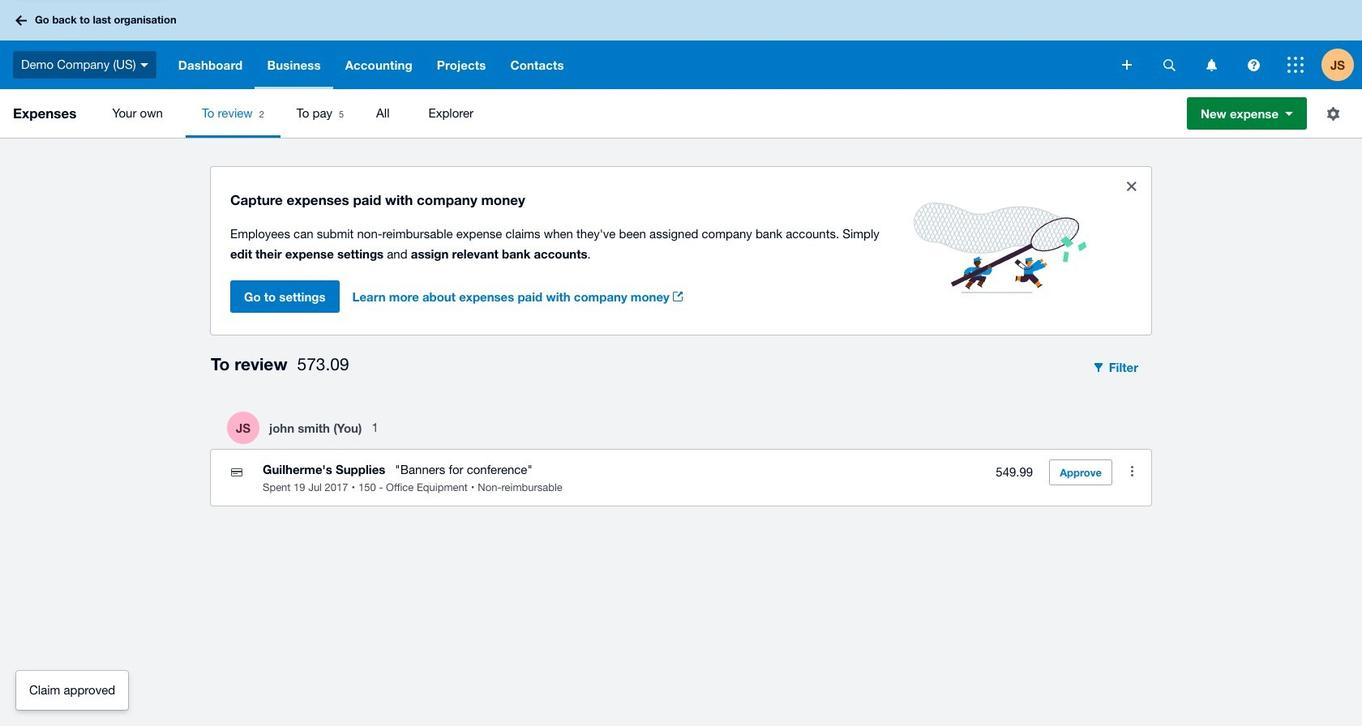 Task type: locate. For each thing, give the bounding box(es) containing it.
0 horizontal spatial svg image
[[1122, 60, 1132, 70]]

svg image
[[1206, 59, 1217, 71], [1122, 60, 1132, 70]]

svg image
[[15, 15, 27, 26], [1288, 57, 1304, 73], [1163, 59, 1175, 71], [1248, 59, 1260, 71], [140, 63, 148, 67]]

banner
[[0, 0, 1362, 89]]

status
[[211, 167, 1152, 335]]

1 horizontal spatial svg image
[[1206, 59, 1217, 71]]

postal workers catching money image
[[894, 183, 1106, 313]]



Task type: vqa. For each thing, say whether or not it's contained in the screenshot.
Approved
no



Task type: describe. For each thing, give the bounding box(es) containing it.
settings menu image
[[1317, 97, 1349, 130]]



